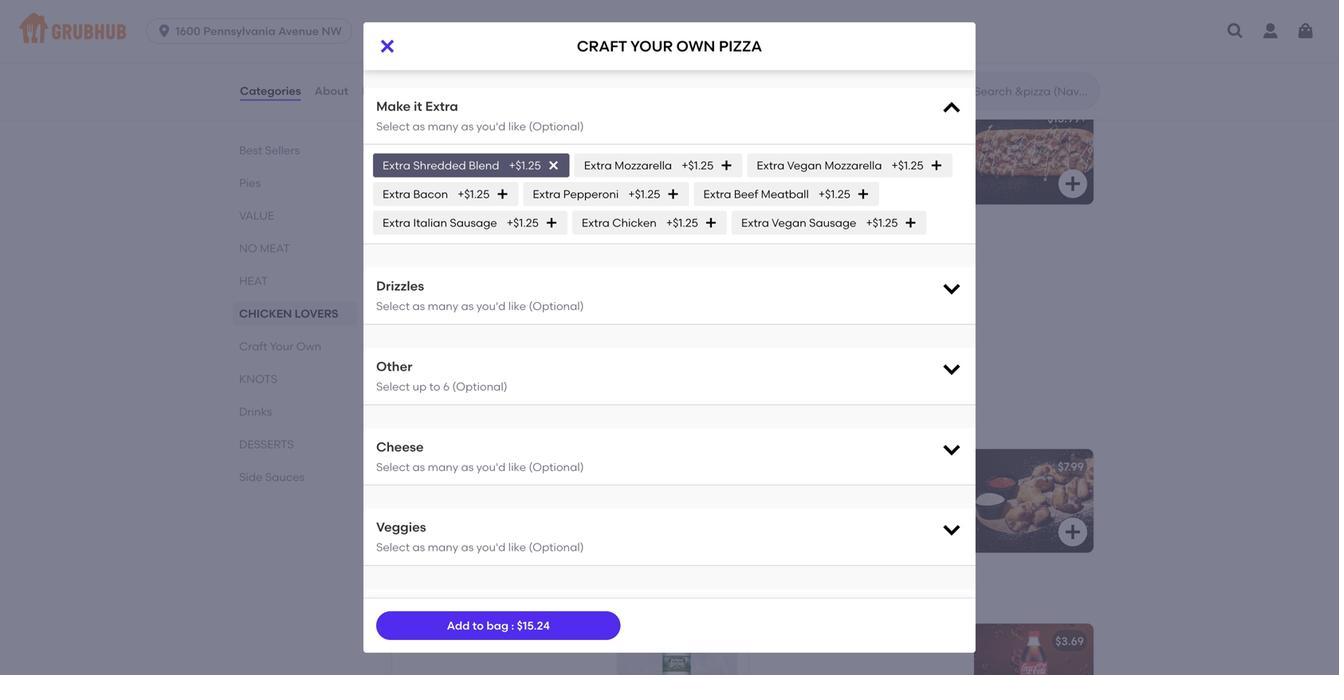 Task type: describe. For each thing, give the bounding box(es) containing it.
about
[[315, 84, 348, 98]]

dirty bird button
[[392, 101, 736, 204]]

search icon image
[[948, 81, 968, 100]]

$7.99
[[1058, 460, 1084, 473]]

Search &pizza (Navy Yard) search field
[[972, 84, 1094, 99]]

0 vertical spatial own
[[478, 238, 517, 258]]

water
[[502, 634, 541, 648]]

sauces
[[265, 470, 305, 484]]

add
[[463, 328, 487, 341]]

extra for extra vegan sausage
[[741, 216, 769, 230]]

(optional) for cheese
[[529, 460, 584, 474]]

pennsylvania
[[203, 24, 276, 38]]

+
[[1080, 111, 1087, 125]]

spring
[[456, 634, 499, 648]]

up
[[412, 380, 427, 393]]

many inside make it extra select as many as you'd like (optional)
[[428, 119, 458, 133]]

chicken
[[239, 307, 292, 320]]

side
[[239, 470, 263, 484]]

categories button
[[239, 62, 302, 120]]

extra for extra chicken
[[582, 216, 610, 230]]

0 horizontal spatial drinks
[[239, 405, 272, 418]]

spicy tomato
[[383, 36, 456, 50]]

vegan knots button
[[392, 449, 736, 553]]

extra vegan sausage
[[741, 216, 856, 230]]

other
[[376, 359, 412, 374]]

add
[[447, 619, 470, 632]]

1 vertical spatial own
[[296, 340, 321, 353]]

svg image inside 1600 pennsylvania avenue nw button
[[156, 23, 172, 39]]

toppings
[[402, 344, 459, 358]]

0 vertical spatial knots
[[239, 372, 277, 386]]

1 vertical spatial to
[[472, 619, 484, 632]]

bag
[[486, 619, 509, 632]]

dirty
[[402, 111, 435, 125]]

pepperoni
[[563, 187, 619, 201]]

sauce
[[724, 36, 759, 50]]

no
[[239, 241, 257, 255]]

extra chicken
[[582, 216, 657, 230]]

1 vertical spatial your
[[270, 340, 294, 353]]

blk image
[[974, 0, 1094, 87]]

below
[[402, 328, 442, 341]]

cheese
[[376, 439, 424, 455]]

best
[[239, 143, 262, 157]]

select inside make it extra select as many as you'd like (optional)
[[376, 119, 410, 133]]

pies
[[239, 176, 261, 190]]

heat
[[239, 274, 268, 288]]

bird
[[437, 111, 464, 125]]

shredded
[[413, 159, 466, 172]]

drizzles
[[376, 278, 424, 294]]

extra for extra vegan mozzarella
[[757, 159, 785, 172]]

1 vertical spatial knots
[[389, 412, 449, 432]]

main navigation navigation
[[0, 0, 1339, 62]]

$13.99
[[1047, 111, 1080, 125]]

extra italian sausage
[[383, 216, 497, 230]]

$13.99 +
[[1047, 111, 1087, 125]]

many for drizzles
[[428, 299, 458, 313]]

extra for extra italian sausage
[[383, 216, 410, 230]]

own inside the craft your own by clicking below to add or remove toppings
[[476, 312, 505, 325]]

select for drizzles
[[376, 299, 410, 313]]

about button
[[314, 62, 349, 120]]

extra vegan mozzarella
[[757, 159, 882, 172]]

tomato for spicy tomato
[[414, 36, 456, 50]]

categories
[[240, 84, 301, 98]]

0 vertical spatial your
[[630, 37, 673, 55]]

extra for extra shredded blend
[[383, 159, 410, 172]]

1 mozzarella from the left
[[615, 159, 672, 172]]

make
[[376, 98, 411, 114]]

parm romano sauce
[[644, 36, 759, 50]]

0 horizontal spatial craft your own pizza
[[402, 289, 542, 303]]

you'd inside make it extra select as many as you'd like (optional)
[[476, 119, 506, 133]]

many for veggies
[[428, 541, 458, 554]]

chicken
[[612, 216, 657, 230]]

0 vertical spatial craft
[[577, 37, 627, 55]]

meatball
[[761, 187, 809, 201]]

extra for extra bacon
[[383, 187, 410, 201]]

extra inside make it extra select as many as you'd like (optional)
[[425, 98, 458, 114]]

1 vertical spatial craft
[[402, 289, 440, 303]]

bottled spring water
[[402, 634, 541, 648]]

+$1.25 for extra pepperoni
[[628, 187, 660, 201]]

other select up to 6 (optional)
[[376, 359, 507, 393]]

classic
[[509, 36, 547, 50]]

dirty bird
[[402, 111, 464, 125]]

gnarlic knots image
[[974, 449, 1094, 553]]

like inside make it extra select as many as you'd like (optional)
[[508, 119, 526, 133]]

vegan knots image
[[617, 449, 736, 553]]

1 horizontal spatial pizza
[[719, 37, 762, 55]]

bottled spring water image
[[617, 624, 736, 675]]

1 horizontal spatial craft your own
[[389, 238, 517, 258]]

beef
[[734, 187, 758, 201]]

no meat
[[239, 241, 290, 255]]

you'd for drizzles
[[476, 299, 506, 313]]

1 vertical spatial own
[[477, 289, 506, 303]]

blend
[[469, 159, 499, 172]]

+$1.25 for extra mozzarella
[[682, 159, 714, 172]]

bottled coke image
[[974, 624, 1094, 675]]

lovers
[[295, 307, 338, 320]]

1 vertical spatial craft
[[239, 340, 267, 353]]

1600 pennsylvania avenue nw
[[175, 24, 342, 38]]

vegan knots
[[402, 460, 484, 473]]

spicy
[[383, 36, 412, 50]]

classic tomato
[[509, 36, 592, 50]]

0 horizontal spatial pizza
[[509, 289, 542, 303]]

select for cheese
[[376, 460, 410, 474]]

extra for extra pepperoni
[[533, 187, 561, 201]]

extra shredded blend
[[383, 159, 499, 172]]

many for cheese
[[428, 460, 458, 474]]

2 mozzarella from the left
[[824, 159, 882, 172]]



Task type: vqa. For each thing, say whether or not it's contained in the screenshot.
LITTLE
no



Task type: locate. For each thing, give the bounding box(es) containing it.
like right 'vegan knots'
[[508, 460, 526, 474]]

select for veggies
[[376, 541, 410, 554]]

to up spring
[[472, 619, 484, 632]]

own up the craft your own by clicking below to add or remove toppings
[[477, 289, 506, 303]]

italian
[[413, 216, 447, 230]]

6
[[443, 380, 450, 393]]

select inside drizzles select as many as you'd like (optional)
[[376, 299, 410, 313]]

0 vertical spatial craft
[[389, 238, 433, 258]]

like
[[508, 119, 526, 133], [508, 299, 526, 313], [508, 460, 526, 474], [508, 541, 526, 554]]

to
[[444, 328, 460, 341]]

knots up cheese on the left of the page
[[389, 412, 449, 432]]

best sellers
[[239, 143, 300, 157]]

0 vertical spatial own
[[676, 37, 715, 55]]

nw
[[322, 24, 342, 38]]

sausage for extra vegan sausage
[[809, 216, 856, 230]]

1 many from the top
[[428, 119, 458, 133]]

1 select from the top
[[376, 119, 410, 133]]

you'd inside drizzles select as many as you'd like (optional)
[[476, 299, 506, 313]]

2 tomato from the left
[[550, 36, 592, 50]]

craft your own by clicking below to add or remove toppings
[[402, 312, 579, 358]]

the outlaw image
[[617, 0, 736, 87]]

extra beef meatball
[[703, 187, 809, 201]]

sausage down the extra vegan mozzarella
[[809, 216, 856, 230]]

extra for extra mozzarella
[[584, 159, 612, 172]]

1 horizontal spatial mozzarella
[[824, 159, 882, 172]]

own up drizzles select as many as you'd like (optional)
[[478, 238, 517, 258]]

4 select from the top
[[376, 460, 410, 474]]

like up ":"
[[508, 541, 526, 554]]

vegan down meatball
[[772, 216, 806, 230]]

0 horizontal spatial to
[[429, 380, 440, 393]]

you'd for cheese
[[476, 460, 506, 474]]

select inside veggies select as many as you'd like (optional)
[[376, 541, 410, 554]]

drizzles select as many as you'd like (optional)
[[376, 278, 584, 313]]

extra up pepperoni
[[584, 159, 612, 172]]

knots down chicken
[[239, 372, 277, 386]]

+$1.25 for extra vegan mozzarella
[[892, 159, 924, 172]]

+$1.25 for extra shredded blend
[[509, 159, 541, 172]]

extra up meatball
[[757, 159, 785, 172]]

chicken lovers
[[239, 307, 338, 320]]

craft your own pizza image
[[617, 275, 736, 379]]

0 vertical spatial drinks
[[239, 405, 272, 418]]

select inside other select up to 6 (optional)
[[376, 380, 410, 393]]

own
[[478, 238, 517, 258], [296, 340, 321, 353]]

1 vertical spatial your
[[442, 289, 474, 303]]

1 horizontal spatial to
[[472, 619, 484, 632]]

you'd
[[476, 119, 506, 133], [476, 299, 506, 313], [476, 460, 506, 474], [476, 541, 506, 554]]

own up the or
[[476, 312, 505, 325]]

mozzarella
[[615, 159, 672, 172], [824, 159, 882, 172]]

veggies
[[376, 519, 426, 535]]

1600
[[175, 24, 201, 38]]

like for drizzles
[[508, 299, 526, 313]]

as
[[412, 119, 425, 133], [461, 119, 474, 133], [412, 299, 425, 313], [461, 299, 474, 313], [412, 460, 425, 474], [461, 460, 474, 474], [412, 541, 425, 554], [461, 541, 474, 554]]

1 like from the top
[[508, 119, 526, 133]]

$3.69 button
[[749, 624, 1094, 675]]

to left 6
[[429, 380, 440, 393]]

select inside cheese select as many as you'd like (optional)
[[376, 460, 410, 474]]

extra up "extra bacon"
[[383, 159, 410, 172]]

0 horizontal spatial sausage
[[450, 216, 497, 230]]

by
[[507, 312, 521, 325]]

1600 pennsylvania avenue nw button
[[146, 18, 359, 44]]

svg image
[[1226, 22, 1245, 41], [1296, 22, 1315, 41], [607, 37, 620, 49], [378, 37, 397, 56], [940, 97, 963, 119], [1063, 174, 1082, 193], [496, 188, 509, 201], [940, 277, 963, 299], [940, 357, 963, 380], [940, 438, 963, 460], [1063, 522, 1082, 541]]

clicking
[[524, 312, 579, 325]]

craft your own
[[389, 238, 517, 258], [239, 340, 321, 353]]

select down 'other'
[[376, 380, 410, 393]]

your down extra italian sausage
[[437, 238, 474, 258]]

tomato right the classic
[[550, 36, 592, 50]]

romano
[[676, 36, 722, 50]]

your
[[630, 37, 673, 55], [442, 289, 474, 303], [441, 312, 473, 325]]

tomato right spicy
[[414, 36, 456, 50]]

+$1.25 for extra italian sausage
[[507, 216, 539, 230]]

own right parm
[[676, 37, 715, 55]]

craft down chicken
[[239, 340, 267, 353]]

0 vertical spatial to
[[429, 380, 440, 393]]

craft
[[389, 238, 433, 258], [239, 340, 267, 353]]

mozzarella up chicken
[[615, 159, 672, 172]]

vegan for sausage
[[772, 216, 806, 230]]

2 vertical spatial your
[[441, 312, 473, 325]]

3 like from the top
[[508, 460, 526, 474]]

select down drizzles
[[376, 299, 410, 313]]

(optional) inside drizzles select as many as you'd like (optional)
[[529, 299, 584, 313]]

$7.99 button
[[749, 449, 1094, 553]]

+$1.25
[[509, 159, 541, 172], [682, 159, 714, 172], [892, 159, 924, 172], [458, 187, 490, 201], [628, 187, 660, 201], [818, 187, 850, 201], [507, 216, 539, 230], [666, 216, 698, 230], [866, 216, 898, 230]]

bottled spring water button
[[392, 624, 736, 675]]

svg image
[[156, 23, 172, 39], [706, 57, 725, 76], [1063, 57, 1082, 76], [547, 159, 560, 172], [720, 159, 733, 172], [930, 159, 943, 172], [706, 174, 725, 193], [667, 188, 679, 201], [857, 188, 870, 201], [545, 217, 558, 229], [705, 217, 717, 229], [904, 217, 917, 229], [940, 518, 963, 541]]

0 horizontal spatial craft
[[239, 340, 267, 353]]

drinks up bottled
[[389, 586, 442, 606]]

tomato for classic tomato
[[550, 36, 592, 50]]

+$1.25 for extra bacon
[[458, 187, 490, 201]]

0 vertical spatial your
[[437, 238, 474, 258]]

like inside drizzles select as many as you'd like (optional)
[[508, 299, 526, 313]]

1 horizontal spatial your
[[437, 238, 474, 258]]

extra left the beef
[[703, 187, 731, 201]]

2 vertical spatial craft
[[402, 312, 439, 325]]

+$1.25 for extra chicken
[[666, 216, 698, 230]]

you'd left by
[[476, 299, 506, 313]]

value
[[239, 209, 274, 222]]

own down lovers
[[296, 340, 321, 353]]

1 horizontal spatial tomato
[[550, 36, 592, 50]]

extra right it
[[425, 98, 458, 114]]

own
[[676, 37, 715, 55], [477, 289, 506, 303], [476, 312, 505, 325]]

(optional) inside make it extra select as many as you'd like (optional)
[[529, 119, 584, 133]]

3 select from the top
[[376, 380, 410, 393]]

cheese select as many as you'd like (optional)
[[376, 439, 584, 474]]

bottled
[[402, 634, 453, 648]]

0 horizontal spatial your
[[270, 340, 294, 353]]

$15.24
[[517, 619, 550, 632]]

knots right vegan
[[445, 460, 484, 473]]

craft inside the craft your own by clicking below to add or remove toppings
[[402, 312, 439, 325]]

0 horizontal spatial own
[[296, 340, 321, 353]]

(optional) for veggies
[[529, 541, 584, 554]]

or
[[490, 328, 507, 341]]

craft down italian
[[389, 238, 433, 258]]

extra bacon
[[383, 187, 448, 201]]

0 horizontal spatial tomato
[[414, 36, 456, 50]]

extra down extra beef meatball
[[741, 216, 769, 230]]

(optional) for drizzles
[[529, 299, 584, 313]]

0 horizontal spatial mozzarella
[[615, 159, 672, 172]]

like right bird
[[508, 119, 526, 133]]

0 horizontal spatial craft your own
[[239, 340, 321, 353]]

1 you'd from the top
[[476, 119, 506, 133]]

desserts
[[239, 438, 294, 451]]

like inside veggies select as many as you'd like (optional)
[[508, 541, 526, 554]]

1 horizontal spatial own
[[478, 238, 517, 258]]

extra pepperoni
[[533, 187, 619, 201]]

craft your own down 'chicken lovers'
[[239, 340, 321, 353]]

4 like from the top
[[508, 541, 526, 554]]

1 horizontal spatial craft
[[389, 238, 433, 258]]

like for cheese
[[508, 460, 526, 474]]

select
[[376, 119, 410, 133], [376, 299, 410, 313], [376, 380, 410, 393], [376, 460, 410, 474], [376, 541, 410, 554]]

tomato
[[414, 36, 456, 50], [550, 36, 592, 50]]

many inside drizzles select as many as you'd like (optional)
[[428, 299, 458, 313]]

1 tomato from the left
[[414, 36, 456, 50]]

bacon
[[413, 187, 448, 201]]

1 horizontal spatial craft your own pizza
[[577, 37, 762, 55]]

many inside veggies select as many as you'd like (optional)
[[428, 541, 458, 554]]

add to bag : $15.24
[[447, 619, 550, 632]]

1 vertical spatial craft your own
[[239, 340, 321, 353]]

cbr image
[[974, 101, 1094, 204]]

2 vertical spatial own
[[476, 312, 505, 325]]

2 like from the top
[[508, 299, 526, 313]]

craft your own down extra italian sausage
[[389, 238, 517, 258]]

sausage
[[450, 216, 497, 230], [809, 216, 856, 230]]

it
[[414, 98, 422, 114]]

you'd inside cheese select as many as you'd like (optional)
[[476, 460, 506, 474]]

to inside other select up to 6 (optional)
[[429, 380, 440, 393]]

1 vertical spatial vegan
[[772, 216, 806, 230]]

reviews
[[362, 84, 406, 98]]

vegan
[[402, 460, 442, 473]]

select down veggies
[[376, 541, 410, 554]]

1 vertical spatial pizza
[[509, 289, 542, 303]]

you'd right vegan
[[476, 460, 506, 474]]

remove
[[509, 328, 556, 341]]

4 you'd from the top
[[476, 541, 506, 554]]

meat
[[260, 241, 290, 255]]

3 many from the top
[[428, 460, 458, 474]]

3 you'd from the top
[[476, 460, 506, 474]]

0 vertical spatial craft your own pizza
[[577, 37, 762, 55]]

2 sausage from the left
[[809, 216, 856, 230]]

2 select from the top
[[376, 299, 410, 313]]

you'd up bag
[[476, 541, 506, 554]]

0 vertical spatial vegan
[[787, 159, 822, 172]]

sausage for extra italian sausage
[[450, 216, 497, 230]]

(optional) inside veggies select as many as you'd like (optional)
[[529, 541, 584, 554]]

vegan for mozzarella
[[787, 159, 822, 172]]

drinks up desserts
[[239, 405, 272, 418]]

$3.69
[[1055, 634, 1084, 648]]

:
[[511, 619, 514, 632]]

reviews button
[[361, 62, 407, 120]]

like up remove
[[508, 299, 526, 313]]

extra left pepperoni
[[533, 187, 561, 201]]

pizza
[[719, 37, 762, 55], [509, 289, 542, 303]]

vegan up meatball
[[787, 159, 822, 172]]

you'd up blend on the top left
[[476, 119, 506, 133]]

1 vertical spatial craft your own pizza
[[402, 289, 542, 303]]

knots inside button
[[445, 460, 484, 473]]

extra left italian
[[383, 216, 410, 230]]

0 vertical spatial pizza
[[719, 37, 762, 55]]

your inside the craft your own by clicking below to add or remove toppings
[[441, 312, 473, 325]]

knots
[[239, 372, 277, 386], [389, 412, 449, 432], [445, 460, 484, 473]]

2 vertical spatial knots
[[445, 460, 484, 473]]

extra for extra beef meatball
[[703, 187, 731, 201]]

2 you'd from the top
[[476, 299, 506, 313]]

side sauces
[[239, 470, 305, 484]]

select down cheese on the left of the page
[[376, 460, 410, 474]]

dirty bird image
[[617, 101, 736, 204]]

1 horizontal spatial sausage
[[809, 216, 856, 230]]

extra down pepperoni
[[582, 216, 610, 230]]

veggies select as many as you'd like (optional)
[[376, 519, 584, 554]]

5 select from the top
[[376, 541, 410, 554]]

(optional) inside other select up to 6 (optional)
[[452, 380, 507, 393]]

select for other
[[376, 380, 410, 393]]

select down 'make'
[[376, 119, 410, 133]]

like for veggies
[[508, 541, 526, 554]]

avenue
[[278, 24, 319, 38]]

make it extra select as many as you'd like (optional)
[[376, 98, 584, 133]]

(optional) inside cheese select as many as you'd like (optional)
[[529, 460, 584, 474]]

+$1.25 for extra vegan sausage
[[866, 216, 898, 230]]

many
[[428, 119, 458, 133], [428, 299, 458, 313], [428, 460, 458, 474], [428, 541, 458, 554]]

0 vertical spatial craft your own
[[389, 238, 517, 258]]

+$1.25 for extra beef meatball
[[818, 187, 850, 201]]

1 vertical spatial drinks
[[389, 586, 442, 606]]

(optional)
[[529, 119, 584, 133], [529, 299, 584, 313], [452, 380, 507, 393], [529, 460, 584, 474], [529, 541, 584, 554]]

you'd for veggies
[[476, 541, 506, 554]]

mozzarella up extra vegan sausage
[[824, 159, 882, 172]]

parm
[[644, 36, 673, 50]]

many inside cheese select as many as you'd like (optional)
[[428, 460, 458, 474]]

your
[[437, 238, 474, 258], [270, 340, 294, 353]]

sellers
[[265, 143, 300, 157]]

like inside cheese select as many as you'd like (optional)
[[508, 460, 526, 474]]

extra mozzarella
[[584, 159, 672, 172]]

1 sausage from the left
[[450, 216, 497, 230]]

you'd inside veggies select as many as you'd like (optional)
[[476, 541, 506, 554]]

sausage right italian
[[450, 216, 497, 230]]

your down 'chicken lovers'
[[270, 340, 294, 353]]

1 horizontal spatial drinks
[[389, 586, 442, 606]]

4 many from the top
[[428, 541, 458, 554]]

extra left bacon
[[383, 187, 410, 201]]

2 many from the top
[[428, 299, 458, 313]]



